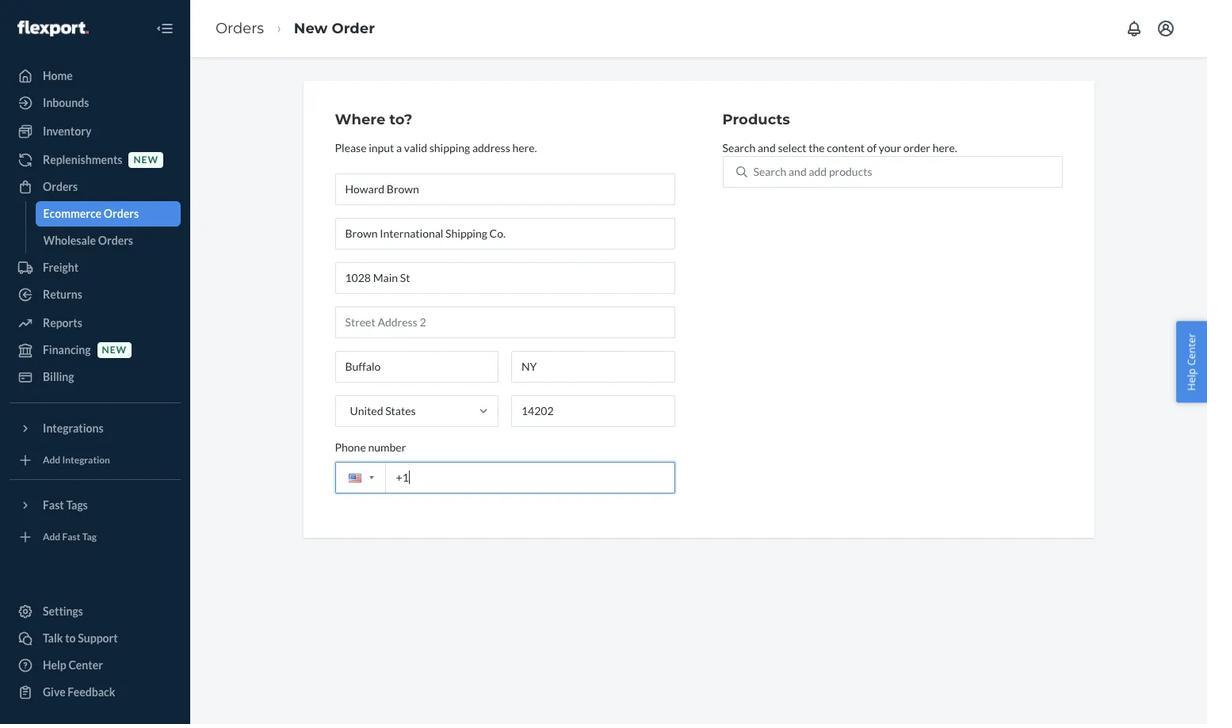 Task type: describe. For each thing, give the bounding box(es) containing it.
phone
[[335, 441, 366, 454]]

home
[[43, 69, 73, 82]]

0 horizontal spatial orders link
[[10, 174, 181, 200]]

to?
[[390, 111, 413, 128]]

order
[[332, 20, 375, 37]]

to
[[65, 632, 76, 646]]

replenishments
[[43, 153, 122, 167]]

feedback
[[68, 686, 115, 700]]

settings
[[43, 605, 83, 619]]

products
[[723, 111, 791, 128]]

inventory link
[[10, 119, 181, 144]]

of
[[867, 141, 877, 154]]

inbounds link
[[10, 90, 181, 116]]

united
[[350, 404, 383, 418]]

wholesale
[[43, 234, 96, 247]]

number
[[368, 441, 406, 454]]

new
[[294, 20, 328, 37]]

united states
[[350, 404, 416, 418]]

close navigation image
[[155, 19, 174, 38]]

Street Address 2 text field
[[335, 307, 675, 338]]

ecommerce
[[43, 207, 102, 220]]

open notifications image
[[1125, 19, 1144, 38]]

talk to support button
[[10, 627, 181, 652]]

shipping
[[430, 141, 470, 154]]

freight
[[43, 261, 79, 274]]

add integration
[[43, 455, 110, 467]]

freight link
[[10, 255, 181, 281]]

wholesale orders link
[[35, 228, 181, 254]]

talk
[[43, 632, 63, 646]]

ecommerce orders
[[43, 207, 139, 220]]

new order
[[294, 20, 375, 37]]

fast inside add fast tag link
[[62, 532, 80, 544]]

fast tags button
[[10, 493, 181, 519]]

1 horizontal spatial orders link
[[216, 20, 264, 37]]

integrations button
[[10, 416, 181, 442]]

wholesale orders
[[43, 234, 133, 247]]

reports
[[43, 316, 82, 330]]

tag
[[82, 532, 97, 544]]

billing link
[[10, 365, 181, 390]]

orders down the ecommerce orders link
[[98, 234, 133, 247]]

where to?
[[335, 111, 413, 128]]

returns
[[43, 288, 82, 301]]

help inside 'help center' button
[[1185, 369, 1200, 391]]

reports link
[[10, 311, 181, 336]]

and for add
[[789, 165, 807, 178]]

ecommerce orders link
[[35, 201, 181, 227]]

please
[[335, 141, 367, 154]]

search image
[[736, 166, 747, 177]]

add fast tag link
[[10, 525, 181, 550]]

integration
[[62, 455, 110, 467]]

give
[[43, 686, 66, 700]]

orders up wholesale orders link
[[104, 207, 139, 220]]

tags
[[66, 499, 88, 512]]

order
[[904, 141, 931, 154]]

products
[[829, 165, 873, 178]]

inventory
[[43, 125, 91, 138]]

search and add products
[[754, 165, 873, 178]]



Task type: locate. For each thing, give the bounding box(es) containing it.
0 vertical spatial add
[[43, 455, 60, 467]]

breadcrumbs navigation
[[203, 5, 388, 52]]

0 horizontal spatial center
[[69, 659, 103, 673]]

1 horizontal spatial and
[[789, 165, 807, 178]]

add for add fast tag
[[43, 532, 60, 544]]

0 horizontal spatial new
[[102, 345, 127, 356]]

here. right order
[[933, 141, 958, 154]]

and
[[758, 141, 776, 154], [789, 165, 807, 178]]

add integration link
[[10, 448, 181, 473]]

help
[[1185, 369, 1200, 391], [43, 659, 66, 673]]

give feedback
[[43, 686, 115, 700]]

new down inventory "link"
[[134, 154, 159, 166]]

help inside help center link
[[43, 659, 66, 673]]

integrations
[[43, 422, 104, 435]]

settings link
[[10, 600, 181, 625]]

0 horizontal spatial help
[[43, 659, 66, 673]]

states
[[386, 404, 416, 418]]

1 (702) 123-4567 telephone field
[[335, 462, 675, 494]]

give feedback button
[[10, 680, 181, 706]]

1 horizontal spatial help center
[[1185, 334, 1200, 391]]

1 vertical spatial help center
[[43, 659, 103, 673]]

help center link
[[10, 654, 181, 679]]

Street Address text field
[[335, 262, 675, 294]]

orders link
[[216, 20, 264, 37], [10, 174, 181, 200]]

1 vertical spatial add
[[43, 532, 60, 544]]

your
[[879, 141, 902, 154]]

phone number
[[335, 441, 406, 454]]

search and select the content of your order here.
[[723, 141, 958, 154]]

orders inside breadcrumbs navigation
[[216, 20, 264, 37]]

a
[[397, 141, 402, 154]]

orders
[[216, 20, 264, 37], [43, 180, 78, 194], [104, 207, 139, 220], [98, 234, 133, 247]]

1 vertical spatial center
[[69, 659, 103, 673]]

inbounds
[[43, 96, 89, 109]]

0 vertical spatial new
[[134, 154, 159, 166]]

flexport logo image
[[17, 20, 89, 36]]

new for financing
[[102, 345, 127, 356]]

1 horizontal spatial help
[[1185, 369, 1200, 391]]

0 horizontal spatial here.
[[513, 141, 537, 154]]

1 vertical spatial search
[[754, 165, 787, 178]]

new for replenishments
[[134, 154, 159, 166]]

center inside button
[[1185, 334, 1200, 366]]

State text field
[[512, 351, 675, 383]]

1 vertical spatial fast
[[62, 532, 80, 544]]

Company name text field
[[335, 218, 675, 250]]

add fast tag
[[43, 532, 97, 544]]

1 here. from the left
[[513, 141, 537, 154]]

and left 'add'
[[789, 165, 807, 178]]

add for add integration
[[43, 455, 60, 467]]

address
[[473, 141, 511, 154]]

new
[[134, 154, 159, 166], [102, 345, 127, 356]]

search right 'search' icon
[[754, 165, 787, 178]]

1 add from the top
[[43, 455, 60, 467]]

City text field
[[335, 351, 499, 383]]

help center button
[[1177, 322, 1208, 403]]

add
[[809, 165, 827, 178]]

where
[[335, 111, 386, 128]]

valid
[[404, 141, 428, 154]]

orders up ecommerce at left top
[[43, 180, 78, 194]]

fast left tags
[[43, 499, 64, 512]]

united states: + 1 image
[[369, 477, 374, 480]]

0 vertical spatial fast
[[43, 499, 64, 512]]

2 add from the top
[[43, 532, 60, 544]]

the
[[809, 141, 825, 154]]

ZIP Code text field
[[512, 396, 675, 427]]

add
[[43, 455, 60, 467], [43, 532, 60, 544]]

fast tags
[[43, 499, 88, 512]]

financing
[[43, 343, 91, 357]]

1 horizontal spatial new
[[134, 154, 159, 166]]

0 vertical spatial help center
[[1185, 334, 1200, 391]]

1 vertical spatial help
[[43, 659, 66, 673]]

2 here. from the left
[[933, 141, 958, 154]]

help center
[[1185, 334, 1200, 391], [43, 659, 103, 673]]

new down the reports link
[[102, 345, 127, 356]]

search
[[723, 141, 756, 154], [754, 165, 787, 178]]

orders link left new
[[216, 20, 264, 37]]

fast
[[43, 499, 64, 512], [62, 532, 80, 544]]

select
[[778, 141, 807, 154]]

home link
[[10, 63, 181, 89]]

1 horizontal spatial here.
[[933, 141, 958, 154]]

input
[[369, 141, 394, 154]]

First & Last Name text field
[[335, 174, 675, 205]]

1 vertical spatial and
[[789, 165, 807, 178]]

search for search and select the content of your order here.
[[723, 141, 756, 154]]

new order link
[[294, 20, 375, 37]]

orders link up ecommerce orders
[[10, 174, 181, 200]]

talk to support
[[43, 632, 118, 646]]

search for search and add products
[[754, 165, 787, 178]]

1 vertical spatial orders link
[[10, 174, 181, 200]]

content
[[827, 141, 865, 154]]

0 vertical spatial orders link
[[216, 20, 264, 37]]

billing
[[43, 370, 74, 384]]

here. right address
[[513, 141, 537, 154]]

0 vertical spatial and
[[758, 141, 776, 154]]

0 horizontal spatial help center
[[43, 659, 103, 673]]

fast inside 'fast tags' dropdown button
[[43, 499, 64, 512]]

and for select
[[758, 141, 776, 154]]

please input a valid shipping address here.
[[335, 141, 537, 154]]

0 horizontal spatial and
[[758, 141, 776, 154]]

1 horizontal spatial center
[[1185, 334, 1200, 366]]

fast left tag
[[62, 532, 80, 544]]

center
[[1185, 334, 1200, 366], [69, 659, 103, 673]]

and left select
[[758, 141, 776, 154]]

orders left new
[[216, 20, 264, 37]]

here.
[[513, 141, 537, 154], [933, 141, 958, 154]]

1 vertical spatial new
[[102, 345, 127, 356]]

0 vertical spatial help
[[1185, 369, 1200, 391]]

add left integration
[[43, 455, 60, 467]]

add down fast tags
[[43, 532, 60, 544]]

0 vertical spatial search
[[723, 141, 756, 154]]

0 vertical spatial center
[[1185, 334, 1200, 366]]

search up 'search' icon
[[723, 141, 756, 154]]

support
[[78, 632, 118, 646]]

open account menu image
[[1157, 19, 1176, 38]]

help center inside button
[[1185, 334, 1200, 391]]

returns link
[[10, 282, 181, 308]]



Task type: vqa. For each thing, say whether or not it's contained in the screenshot.
ORDERS
yes



